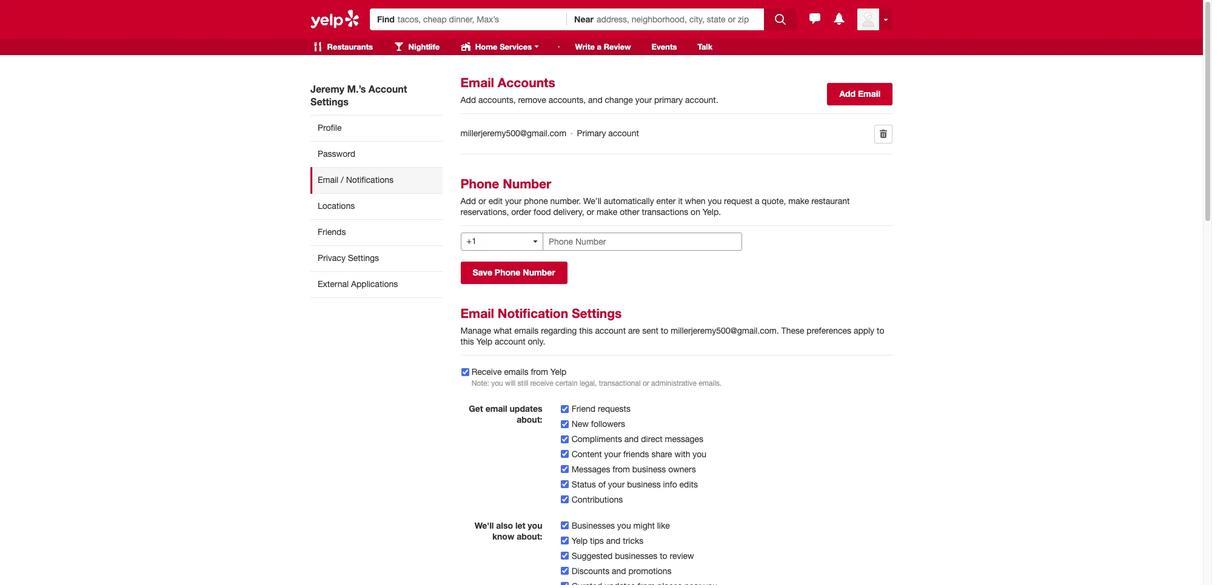 Task type: locate. For each thing, give the bounding box(es) containing it.
email inside email accounts add accounts, remove accounts, and change your primary account.
[[461, 75, 494, 90]]

privacy
[[318, 253, 346, 263]]

you up yelp.
[[708, 196, 722, 206]]

0 vertical spatial phone
[[461, 176, 499, 192]]

1 vertical spatial about:
[[517, 532, 543, 542]]

emails up 'will' at the bottom left of page
[[504, 367, 529, 377]]

settings
[[311, 96, 349, 107], [348, 253, 379, 263], [572, 306, 622, 321]]

administrative
[[651, 380, 697, 388]]

from
[[531, 367, 548, 377], [613, 465, 630, 475]]

make right quote,
[[789, 196, 809, 206]]

number up email notification settings
[[523, 267, 555, 278]]

businesses you might like
[[572, 521, 670, 531]]

about:
[[517, 415, 543, 425], [517, 532, 543, 542]]

0 horizontal spatial this
[[461, 337, 474, 347]]

2 about: from the top
[[517, 532, 543, 542]]

this down manage
[[461, 337, 474, 347]]

1 horizontal spatial from
[[613, 465, 630, 475]]

0 horizontal spatial yelp
[[477, 337, 493, 347]]

2 vertical spatial or
[[643, 380, 649, 388]]

or up reservations,
[[479, 196, 486, 206]]

near
[[574, 14, 594, 24]]

this
[[579, 326, 593, 336], [461, 337, 474, 347]]

menu bar
[[303, 39, 552, 55], [554, 39, 722, 55]]

transactional
[[599, 380, 641, 388]]

to inside . these preferences apply to this yelp account only.
[[877, 326, 885, 336]]

None checkbox
[[561, 436, 569, 444], [561, 466, 569, 474], [561, 481, 569, 489], [561, 553, 569, 561], [561, 583, 569, 586], [561, 436, 569, 444], [561, 466, 569, 474], [561, 481, 569, 489], [561, 553, 569, 561], [561, 583, 569, 586]]

and left change
[[588, 95, 603, 105]]

food
[[534, 207, 551, 217]]

friend
[[572, 404, 596, 414]]

regarding
[[541, 326, 577, 336]]

accounts, down the accounts
[[479, 95, 516, 105]]

settings up external applications
[[348, 253, 379, 263]]

1 menu bar from the left
[[303, 39, 552, 55]]

about: inside we'll also let you know about:
[[517, 532, 543, 542]]

0 vertical spatial make
[[789, 196, 809, 206]]

accounts
[[498, 75, 555, 90]]

will
[[505, 380, 516, 388]]

messages from business owners
[[572, 465, 696, 475]]

add inside phone number add or edit your phone number. we'll automatically enter it when you request a quote, make restaurant reservations, order food delivery, or make other transactions on yelp.
[[461, 196, 476, 206]]

from up status of your business info edits
[[613, 465, 630, 475]]

email for email / notifications
[[318, 175, 339, 185]]

also
[[496, 521, 513, 531]]

None checkbox
[[461, 369, 469, 376], [561, 405, 569, 413], [561, 421, 569, 429], [561, 451, 569, 459], [561, 496, 569, 504], [561, 522, 569, 530], [561, 538, 569, 546], [561, 568, 569, 576], [461, 369, 469, 376], [561, 405, 569, 413], [561, 421, 569, 429], [561, 451, 569, 459], [561, 496, 569, 504], [561, 522, 569, 530], [561, 538, 569, 546], [561, 568, 569, 576]]

events
[[652, 42, 677, 52]]

menu bar containing write a review
[[554, 39, 722, 55]]

privacy settings link
[[311, 246, 442, 272]]

2 vertical spatial account
[[495, 337, 526, 347]]

2 horizontal spatial or
[[643, 380, 649, 388]]

you right let
[[528, 521, 543, 531]]

edits
[[680, 480, 698, 490]]

yelp tips and tricks
[[572, 537, 644, 546]]

phone up the edit
[[461, 176, 499, 192]]

write
[[575, 42, 595, 52]]

yelp inside receive emails from yelp note: you will still receive certain legal, transactional or administrative emails.
[[551, 367, 567, 377]]

account right primary
[[609, 129, 639, 139]]

contributions
[[572, 495, 623, 505]]

yelp left tips
[[572, 537, 588, 546]]

phone right save
[[495, 267, 521, 278]]

external applications
[[318, 280, 398, 289]]

know
[[493, 532, 515, 542]]

business down messages from business owners
[[627, 480, 661, 490]]

about: inside get email updates about:
[[517, 415, 543, 425]]

you inside phone number add or edit your phone number. we'll automatically enter it when you request a quote, make restaurant reservations, order food delivery, or make other transactions on yelp.
[[708, 196, 722, 206]]

account left are
[[595, 326, 626, 336]]

number inside phone number add or edit your phone number. we'll automatically enter it when you request a quote, make restaurant reservations, order food delivery, or make other transactions on yelp.
[[503, 176, 551, 192]]

1 horizontal spatial make
[[789, 196, 809, 206]]

/
[[341, 175, 344, 185]]

to left review
[[660, 552, 668, 561]]

we'll also let you know about:
[[475, 521, 543, 542]]

1 about: from the top
[[517, 415, 543, 425]]

new
[[572, 420, 589, 429]]

2 horizontal spatial yelp
[[572, 537, 588, 546]]

account down what
[[495, 337, 526, 347]]

None field
[[398, 13, 560, 25]]

number.
[[550, 196, 581, 206]]

from up "receive"
[[531, 367, 548, 377]]

0 horizontal spatial or
[[479, 196, 486, 206]]

you inside we'll also let you know about:
[[528, 521, 543, 531]]

0 vertical spatial from
[[531, 367, 548, 377]]

add inside email accounts add accounts, remove accounts, and change your primary account.
[[461, 95, 476, 105]]

number up "phone"
[[503, 176, 551, 192]]

content your friends share with you
[[572, 450, 707, 460]]

locations
[[318, 201, 355, 211]]

emails up only.
[[514, 326, 539, 336]]

to
[[661, 326, 669, 336], [877, 326, 885, 336], [660, 552, 668, 561]]

0 vertical spatial a
[[597, 42, 602, 52]]

2 accounts, from the left
[[549, 95, 586, 105]]

. these preferences apply to this yelp account only.
[[461, 326, 885, 347]]

0 vertical spatial settings
[[311, 96, 349, 107]]

restaurants link
[[303, 39, 382, 55]]

to right apply
[[877, 326, 885, 336]]

password link
[[311, 141, 442, 167]]

yelp down manage
[[477, 337, 493, 347]]

1 vertical spatial yelp
[[551, 367, 567, 377]]

email accounts add accounts, remove accounts, and change your primary account.
[[461, 75, 718, 105]]

settings down jeremy
[[311, 96, 349, 107]]

note:
[[472, 380, 489, 388]]

1 horizontal spatial or
[[587, 207, 595, 217]]

emails
[[514, 326, 539, 336], [504, 367, 529, 377]]

about: down updates
[[517, 415, 543, 425]]

millerjeremy500@gmail.com up 'emails.'
[[671, 326, 777, 336]]

and right tips
[[606, 537, 621, 546]]

get email updates about:
[[469, 404, 543, 425]]

email / notifications link
[[311, 167, 442, 193]]

manage
[[461, 326, 491, 336]]

1 vertical spatial a
[[755, 196, 760, 206]]

1 horizontal spatial a
[[755, 196, 760, 206]]

manage what emails regarding this account are sent to millerjeremy500@gmail.com
[[461, 326, 777, 336]]

1 vertical spatial phone
[[495, 267, 521, 278]]

1 vertical spatial number
[[523, 267, 555, 278]]

0 vertical spatial about:
[[517, 415, 543, 425]]

0 horizontal spatial a
[[597, 42, 602, 52]]

legal,
[[580, 380, 597, 388]]

about: down let
[[517, 532, 543, 542]]

find
[[377, 14, 395, 24]]

we'll
[[475, 521, 494, 531]]

friends
[[318, 227, 346, 237]]

emails.
[[699, 380, 722, 388]]

None search field
[[370, 5, 799, 30]]

requests
[[598, 404, 631, 414]]

and
[[588, 95, 603, 105], [625, 435, 639, 444], [606, 537, 621, 546], [612, 567, 626, 577]]

business down content your friends share with you on the bottom of the page
[[632, 465, 666, 475]]

yelp
[[477, 337, 493, 347], [551, 367, 567, 377], [572, 537, 588, 546]]

1 horizontal spatial yelp
[[551, 367, 567, 377]]

might
[[634, 521, 655, 531]]

millerjeremy500@gmail.com
[[461, 129, 567, 139], [671, 326, 777, 336]]

2 menu bar from the left
[[554, 39, 722, 55]]

receive emails from yelp note: you will still receive certain legal, transactional or administrative emails.
[[472, 367, 722, 388]]

services
[[500, 42, 532, 52]]

a right write
[[597, 42, 602, 52]]

1 vertical spatial millerjeremy500@gmail.com
[[671, 326, 777, 336]]

phone
[[461, 176, 499, 192], [495, 267, 521, 278]]

0 horizontal spatial menu bar
[[303, 39, 552, 55]]

add email link
[[828, 83, 893, 106]]

sent
[[642, 326, 659, 336]]

m.'s
[[347, 83, 366, 95]]

updates
[[510, 404, 543, 414]]

external applications link
[[311, 272, 442, 298]]

1 horizontal spatial accounts,
[[549, 95, 586, 105]]

0 horizontal spatial from
[[531, 367, 548, 377]]

account.
[[685, 95, 718, 105]]

or
[[479, 196, 486, 206], [587, 207, 595, 217], [643, 380, 649, 388]]

1 vertical spatial account
[[595, 326, 626, 336]]

jeremy m.'s account settings
[[311, 83, 407, 107]]

1 horizontal spatial millerjeremy500@gmail.com
[[671, 326, 777, 336]]

make down we'll
[[597, 207, 618, 217]]

millerjeremy500@gmail.com down remove at the top of the page
[[461, 129, 567, 139]]

yelp inside . these preferences apply to this yelp account only.
[[477, 337, 493, 347]]

your right change
[[635, 95, 652, 105]]

1 horizontal spatial this
[[579, 326, 593, 336]]

0 vertical spatial number
[[503, 176, 551, 192]]

or down we'll
[[587, 207, 595, 217]]

friends link
[[311, 220, 442, 246]]

we'll
[[584, 196, 602, 206]]

owners
[[669, 465, 696, 475]]

review
[[670, 552, 694, 561]]

save phone number
[[473, 267, 555, 278]]

your
[[635, 95, 652, 105], [505, 196, 522, 206], [604, 450, 621, 460], [608, 480, 625, 490]]

accounts, right remove at the top of the page
[[549, 95, 586, 105]]

1 vertical spatial this
[[461, 337, 474, 347]]

0 horizontal spatial millerjeremy500@gmail.com
[[461, 129, 567, 139]]

your up order
[[505, 196, 522, 206]]

1 vertical spatial from
[[613, 465, 630, 475]]

quote,
[[762, 196, 786, 206]]

1 horizontal spatial menu bar
[[554, 39, 722, 55]]

1 vertical spatial make
[[597, 207, 618, 217]]

this right "regarding"
[[579, 326, 593, 336]]

a left quote,
[[755, 196, 760, 206]]

1 vertical spatial settings
[[348, 253, 379, 263]]

notifications image
[[832, 11, 847, 26]]

0 horizontal spatial accounts,
[[479, 95, 516, 105]]

home services link
[[451, 39, 552, 55]]

status of your business info edits
[[572, 480, 698, 490]]

you
[[708, 196, 722, 206], [491, 380, 503, 388], [693, 450, 707, 460], [528, 521, 543, 531], [617, 521, 631, 531]]

or inside receive emails from yelp note: you will still receive certain legal, transactional or administrative emails.
[[643, 380, 649, 388]]

email
[[461, 75, 494, 90], [858, 89, 881, 99], [318, 175, 339, 185], [461, 306, 494, 321]]

what
[[494, 326, 512, 336]]

messages image
[[808, 11, 823, 26]]

1 vertical spatial emails
[[504, 367, 529, 377]]

0 vertical spatial this
[[579, 326, 593, 336]]

status
[[572, 480, 596, 490]]

you left 'will' at the bottom left of page
[[491, 380, 503, 388]]

of
[[599, 480, 606, 490]]

address, neighborhood, city, state or zip field
[[597, 13, 757, 25]]

delivery,
[[553, 207, 584, 217]]

settings up manage what emails regarding this account are sent to millerjeremy500@gmail.com
[[572, 306, 622, 321]]

none search field containing find
[[370, 5, 799, 30]]

yelp up certain at the left bottom of page
[[551, 367, 567, 377]]

to right sent
[[661, 326, 669, 336]]

messages
[[572, 465, 610, 475]]

a inside phone number add or edit your phone number. we'll automatically enter it when you request a quote, make restaurant reservations, order food delivery, or make other transactions on yelp.
[[755, 196, 760, 206]]

0 vertical spatial yelp
[[477, 337, 493, 347]]

0 vertical spatial account
[[609, 129, 639, 139]]

or right transactional
[[643, 380, 649, 388]]

discounts and promotions
[[572, 567, 672, 577]]



Task type: vqa. For each thing, say whether or not it's contained in the screenshot.
right MENU BAR
yes



Task type: describe. For each thing, give the bounding box(es) containing it.
tips
[[590, 537, 604, 546]]

friends
[[624, 450, 649, 460]]

your inside phone number add or edit your phone number. we'll automatically enter it when you request a quote, make restaurant reservations, order food delivery, or make other transactions on yelp.
[[505, 196, 522, 206]]

1 accounts, from the left
[[479, 95, 516, 105]]

followers
[[591, 420, 625, 429]]

you inside receive emails from yelp note: you will still receive certain legal, transactional or administrative emails.
[[491, 380, 503, 388]]

businesses
[[615, 552, 658, 561]]

are
[[628, 326, 640, 336]]

content
[[572, 450, 602, 460]]

receive
[[530, 380, 554, 388]]

your inside email accounts add accounts, remove accounts, and change your primary account.
[[635, 95, 652, 105]]

notifications element
[[832, 11, 847, 26]]

with
[[675, 450, 691, 460]]

review
[[604, 42, 631, 52]]

from inside receive emails from yelp note: you will still receive certain legal, transactional or administrative emails.
[[531, 367, 548, 377]]

emails inside receive emails from yelp note: you will still receive certain legal, transactional or administrative emails.
[[504, 367, 529, 377]]

order
[[511, 207, 531, 217]]

and up friends at the right of the page
[[625, 435, 639, 444]]

profile link
[[311, 115, 442, 141]]

Find field
[[398, 13, 560, 25]]

preferences
[[807, 326, 852, 336]]

messages element
[[808, 11, 823, 26]]

transactions
[[642, 207, 689, 217]]

0 horizontal spatial make
[[597, 207, 618, 217]]

phone number add or edit your phone number. we'll automatically enter it when you request a quote, make restaurant reservations, order food delivery, or make other transactions on yelp.
[[461, 176, 850, 217]]

notifications
[[346, 175, 394, 185]]

businesses
[[572, 521, 615, 531]]

only.
[[528, 337, 545, 347]]

let
[[515, 521, 526, 531]]

your right of
[[608, 480, 625, 490]]

0 vertical spatial emails
[[514, 326, 539, 336]]

suggested
[[572, 552, 613, 561]]

settings inside jeremy m.'s account settings
[[311, 96, 349, 107]]

external
[[318, 280, 349, 289]]

still
[[518, 380, 528, 388]]

phone
[[524, 196, 548, 206]]

1 vertical spatial or
[[587, 207, 595, 217]]

your down compliments
[[604, 450, 621, 460]]

a inside write a review link
[[597, 42, 602, 52]]

add for phone number
[[461, 196, 476, 206]]

save phone number button
[[461, 262, 568, 284]]

suggested businesses to review
[[572, 552, 694, 561]]

applications
[[351, 280, 398, 289]]

change
[[605, 95, 633, 105]]

add inside add email link
[[840, 89, 856, 99]]

share
[[652, 450, 672, 460]]

primary
[[654, 95, 683, 105]]

0 vertical spatial millerjeremy500@gmail.com
[[461, 129, 567, 139]]

number inside button
[[523, 267, 555, 278]]

friend requests
[[572, 404, 631, 414]]

and inside email accounts add accounts, remove accounts, and change your primary account.
[[588, 95, 603, 105]]

0 vertical spatial business
[[632, 465, 666, 475]]

and down the suggested businesses to review
[[612, 567, 626, 577]]

0 vertical spatial or
[[479, 196, 486, 206]]

locations link
[[311, 193, 442, 220]]

Phone Number text field
[[543, 233, 742, 251]]

compliments
[[572, 435, 622, 444]]

write a review
[[575, 42, 631, 52]]

you right with
[[693, 450, 707, 460]]

notification
[[498, 306, 568, 321]]

email for email accounts add accounts, remove accounts, and change your primary account.
[[461, 75, 494, 90]]

jeremy
[[311, 83, 345, 95]]

you up tricks in the bottom of the page
[[617, 521, 631, 531]]

password
[[318, 149, 355, 159]]

enter
[[657, 196, 676, 206]]

direct
[[641, 435, 663, 444]]

discounts
[[572, 567, 610, 577]]

privacy settings
[[318, 253, 379, 263]]

1 vertical spatial business
[[627, 480, 661, 490]]

these
[[782, 326, 805, 336]]

info
[[663, 480, 677, 490]]

add email
[[840, 89, 881, 99]]

jeremy m. image
[[858, 8, 879, 30]]

get
[[469, 404, 483, 414]]

primary
[[577, 129, 606, 139]]

account
[[369, 83, 407, 95]]

phone inside button
[[495, 267, 521, 278]]

promotions
[[629, 567, 672, 577]]

when
[[685, 196, 706, 206]]

compliments and direct messages
[[572, 435, 704, 444]]

certain
[[556, 380, 578, 388]]

email for email notification settings
[[461, 306, 494, 321]]

remove
[[518, 95, 546, 105]]

add for email accounts
[[461, 95, 476, 105]]

talk
[[698, 42, 713, 52]]

email notification settings
[[461, 306, 622, 321]]

on
[[691, 207, 701, 217]]

request
[[724, 196, 753, 206]]

home
[[475, 42, 498, 52]]

profile
[[318, 123, 342, 133]]

settings inside "link"
[[348, 253, 379, 263]]

like
[[657, 521, 670, 531]]

2 vertical spatial yelp
[[572, 537, 588, 546]]

apply
[[854, 326, 875, 336]]

2 vertical spatial settings
[[572, 306, 622, 321]]

phone inside phone number add or edit your phone number. we'll automatically enter it when you request a quote, make restaurant reservations, order food delivery, or make other transactions on yelp.
[[461, 176, 499, 192]]

menu bar containing restaurants
[[303, 39, 552, 55]]

events link
[[643, 39, 686, 55]]

account inside . these preferences apply to this yelp account only.
[[495, 337, 526, 347]]

save
[[473, 267, 492, 278]]

.
[[777, 326, 779, 336]]

this inside . these preferences apply to this yelp account only.
[[461, 337, 474, 347]]



